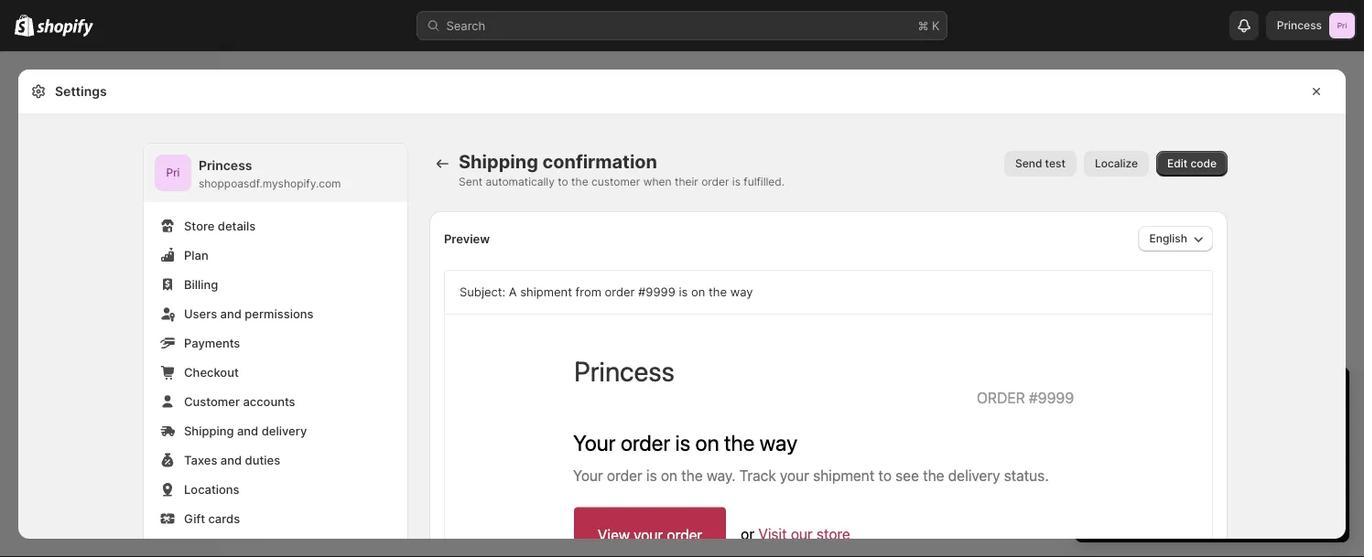 Task type: describe. For each thing, give the bounding box(es) containing it.
day
[[1107, 383, 1139, 406]]

order inside shipping confirmation sent automatically to the customer when their order is fulfilled.
[[702, 175, 730, 189]]

test
[[1046, 157, 1066, 170]]

taxes
[[184, 453, 217, 468]]

a
[[509, 285, 517, 300]]

store
[[184, 219, 215, 233]]

princess for princess
[[1278, 19, 1323, 32]]

the inside shipping confirmation sent automatically to the customer when their order is fulfilled.
[[572, 175, 589, 189]]

shipping and delivery
[[184, 424, 307, 438]]

a
[[1150, 417, 1157, 431]]

gift cards
[[184, 512, 240, 526]]

switch to a paid plan and get:
[[1094, 417, 1261, 431]]

sales channels
[[18, 317, 98, 331]]

users
[[184, 307, 217, 321]]

way
[[731, 285, 754, 300]]

and for duties
[[221, 453, 242, 468]]

for
[[1190, 435, 1206, 449]]

and inside to customize your online store and add bonus features
[[1177, 472, 1199, 486]]

0 vertical spatial store
[[1159, 453, 1187, 468]]

delivery
[[262, 424, 307, 438]]

sales channels button
[[11, 311, 209, 337]]

their
[[675, 175, 699, 189]]

princess shoppoasdf.myshopify.com
[[199, 158, 341, 191]]

subject:
[[460, 285, 506, 300]]

english button
[[1139, 226, 1214, 252]]

pri button
[[155, 155, 191, 191]]

$1/month
[[1209, 435, 1262, 449]]

send test
[[1016, 157, 1066, 170]]

edit
[[1168, 157, 1188, 170]]

bonus
[[1227, 472, 1261, 486]]

online
[[1108, 472, 1142, 486]]

sales
[[18, 317, 47, 331]]

store inside to customize your online store and add bonus features
[[1145, 472, 1174, 486]]

add
[[1202, 472, 1223, 486]]

subject: a shipment from order #9999 is on the way
[[460, 285, 754, 300]]

channels
[[50, 317, 98, 331]]

months
[[1145, 435, 1187, 449]]

shipping and delivery link
[[155, 419, 397, 444]]

payments link
[[155, 331, 397, 356]]

from
[[576, 285, 602, 300]]

1
[[1094, 383, 1102, 406]]

cards
[[208, 512, 240, 526]]

taxes and duties link
[[155, 448, 397, 474]]

fulfilled.
[[744, 175, 785, 189]]

customer accounts link
[[155, 389, 397, 415]]

shopify image
[[37, 19, 94, 37]]

code
[[1191, 157, 1217, 170]]

k
[[932, 18, 940, 33]]

$50
[[1108, 453, 1131, 468]]

localize link
[[1084, 151, 1150, 177]]

$50 app store credit
[[1108, 453, 1223, 468]]

3
[[1134, 435, 1141, 449]]

features
[[1265, 472, 1311, 486]]

locations
[[184, 483, 240, 497]]

gift cards link
[[155, 507, 397, 532]]

1 vertical spatial order
[[605, 285, 635, 300]]

permissions
[[245, 307, 314, 321]]

gift
[[184, 512, 205, 526]]

customer
[[592, 175, 641, 189]]

checkout link
[[155, 360, 397, 386]]

automatically
[[486, 175, 555, 189]]

to inside shipping confirmation sent automatically to the customer when their order is fulfilled.
[[558, 175, 569, 189]]

1 day left in your trial
[[1094, 383, 1274, 406]]

checkout
[[184, 365, 239, 380]]

on
[[692, 285, 706, 300]]

payments
[[184, 336, 240, 350]]



Task type: vqa. For each thing, say whether or not it's contained in the screenshot.
View corresponding to View a summary of all your Shopify charges for any date range within the last 90 days.
no



Task type: locate. For each thing, give the bounding box(es) containing it.
order
[[702, 175, 730, 189], [605, 285, 635, 300]]

paid
[[1160, 417, 1184, 431]]

shipping for confirmation
[[459, 151, 538, 173]]

your up features on the bottom of the page
[[1302, 453, 1327, 468]]

shipping inside shipping confirmation sent automatically to the customer when their order is fulfilled.
[[459, 151, 538, 173]]

apps
[[18, 383, 46, 397]]

1 vertical spatial your
[[1302, 453, 1327, 468]]

edit code
[[1168, 157, 1217, 170]]

pick your plan link
[[1094, 499, 1332, 525]]

your
[[1198, 383, 1236, 406], [1302, 453, 1327, 468], [1201, 505, 1224, 518]]

locations link
[[155, 477, 397, 503]]

send
[[1016, 157, 1043, 170]]

billing link
[[155, 272, 397, 298]]

store
[[1159, 453, 1187, 468], [1145, 472, 1174, 486]]

0 vertical spatial is
[[733, 175, 741, 189]]

1 horizontal spatial order
[[702, 175, 730, 189]]

left
[[1144, 383, 1172, 406]]

2 vertical spatial your
[[1201, 505, 1224, 518]]

1 horizontal spatial princess image
[[1330, 13, 1356, 38]]

0 horizontal spatial plan
[[1187, 417, 1211, 431]]

1 vertical spatial princess image
[[155, 155, 191, 191]]

0 horizontal spatial the
[[572, 175, 589, 189]]

to down confirmation
[[558, 175, 569, 189]]

0 vertical spatial your
[[1198, 383, 1236, 406]]

to
[[558, 175, 569, 189], [1135, 417, 1146, 431], [1226, 453, 1238, 468]]

first
[[1108, 435, 1130, 449]]

trial
[[1241, 383, 1274, 406]]

1 vertical spatial princess
[[199, 158, 252, 174]]

1 vertical spatial to
[[1135, 417, 1146, 431]]

0 vertical spatial order
[[702, 175, 730, 189]]

1 horizontal spatial is
[[733, 175, 741, 189]]

0 vertical spatial shipping
[[459, 151, 538, 173]]

search
[[447, 18, 486, 33]]

users and permissions
[[184, 307, 314, 321]]

shipping up automatically
[[459, 151, 538, 173]]

2 vertical spatial to
[[1226, 453, 1238, 468]]

is
[[733, 175, 741, 189], [679, 285, 688, 300]]

1 day left in your trial button
[[1075, 367, 1350, 406]]

0 vertical spatial princess image
[[1330, 13, 1356, 38]]

to customize your online store and add bonus features
[[1108, 453, 1327, 486]]

and inside 'link'
[[237, 424, 259, 438]]

to inside to customize your online store and add bonus features
[[1226, 453, 1238, 468]]

and for delivery
[[237, 424, 259, 438]]

1 day left in your trial element
[[1075, 415, 1350, 543]]

store details
[[184, 219, 256, 233]]

0 horizontal spatial princess image
[[155, 155, 191, 191]]

confirmation
[[543, 151, 658, 173]]

0 vertical spatial to
[[558, 175, 569, 189]]

your right in
[[1198, 383, 1236, 406]]

0 vertical spatial the
[[572, 175, 589, 189]]

0 vertical spatial plan
[[1187, 417, 1211, 431]]

home link
[[11, 66, 209, 92]]

plan
[[184, 248, 209, 262]]

store down $50 app store credit link
[[1145, 472, 1174, 486]]

1 horizontal spatial shipping
[[459, 151, 538, 173]]

your right the pick
[[1201, 505, 1224, 518]]

to down $1/month
[[1226, 453, 1238, 468]]

details
[[218, 219, 256, 233]]

shoppoasdf.myshopify.com
[[199, 177, 341, 191]]

the
[[572, 175, 589, 189], [709, 285, 727, 300]]

2 horizontal spatial to
[[1226, 453, 1238, 468]]

and down customer accounts
[[237, 424, 259, 438]]

0 horizontal spatial princess
[[199, 158, 252, 174]]

order right from on the left
[[605, 285, 635, 300]]

when
[[644, 175, 672, 189]]

1 horizontal spatial princess
[[1278, 19, 1323, 32]]

and left add
[[1177, 472, 1199, 486]]

plan up for
[[1187, 417, 1211, 431]]

store down the 'months'
[[1159, 453, 1187, 468]]

first 3 months for $1/month
[[1108, 435, 1262, 449]]

shipping inside 'link'
[[184, 424, 234, 438]]

switch
[[1094, 417, 1132, 431]]

credit
[[1191, 453, 1223, 468]]

0 horizontal spatial is
[[679, 285, 688, 300]]

billing
[[184, 278, 218, 292]]

the down confirmation
[[572, 175, 589, 189]]

your inside dropdown button
[[1198, 383, 1236, 406]]

home
[[44, 71, 77, 86]]

english
[[1150, 232, 1188, 245]]

shipping for and
[[184, 424, 234, 438]]

customer
[[184, 395, 240, 409]]

duties
[[245, 453, 280, 468]]

princess inside princess shoppoasdf.myshopify.com
[[199, 158, 252, 174]]

is left on
[[679, 285, 688, 300]]

princess for princess shoppoasdf.myshopify.com
[[199, 158, 252, 174]]

store details link
[[155, 213, 397, 239]]

localize
[[1095, 157, 1139, 170]]

is left fulfilled.
[[733, 175, 741, 189]]

the right on
[[709, 285, 727, 300]]

1 vertical spatial shipping
[[184, 424, 234, 438]]

1 vertical spatial is
[[679, 285, 688, 300]]

1 vertical spatial store
[[1145, 472, 1174, 486]]

in
[[1177, 383, 1193, 406]]

get:
[[1239, 417, 1261, 431]]

1 horizontal spatial plan
[[1227, 505, 1250, 518]]

0 horizontal spatial shipping
[[184, 424, 234, 438]]

and right users
[[220, 307, 242, 321]]

send test button
[[1005, 151, 1077, 177]]

0 horizontal spatial to
[[558, 175, 569, 189]]

princess image
[[1330, 13, 1356, 38], [155, 155, 191, 191]]

shop settings menu element
[[144, 144, 408, 558]]

order right their
[[702, 175, 730, 189]]

1 vertical spatial the
[[709, 285, 727, 300]]

preview
[[444, 232, 490, 246]]

$50 app store credit link
[[1108, 453, 1223, 468]]

plan down bonus
[[1227, 505, 1250, 518]]

users and permissions link
[[155, 301, 397, 327]]

taxes and duties
[[184, 453, 280, 468]]

0 horizontal spatial order
[[605, 285, 635, 300]]

to left a
[[1135, 417, 1146, 431]]

customize
[[1241, 453, 1299, 468]]

1 horizontal spatial the
[[709, 285, 727, 300]]

and up $1/month
[[1215, 417, 1236, 431]]

edit code button
[[1157, 151, 1228, 177]]

1 vertical spatial plan
[[1227, 505, 1250, 518]]

#9999
[[639, 285, 676, 300]]

settings
[[55, 84, 107, 99]]

and for permissions
[[220, 307, 242, 321]]

shipping down customer on the bottom left of page
[[184, 424, 234, 438]]

⌘ k
[[918, 18, 940, 33]]

shipping confirmation sent automatically to the customer when their order is fulfilled.
[[459, 151, 785, 189]]

customer accounts
[[184, 395, 295, 409]]

is inside shipping confirmation sent automatically to the customer when their order is fulfilled.
[[733, 175, 741, 189]]

settings dialog
[[18, 70, 1347, 558]]

apps button
[[11, 377, 209, 403]]

plan link
[[155, 243, 397, 268]]

shipment
[[520, 285, 572, 300]]

plan
[[1187, 417, 1211, 431], [1227, 505, 1250, 518]]

⌘
[[918, 18, 929, 33]]

pick
[[1176, 505, 1198, 518]]

and right taxes on the left of page
[[221, 453, 242, 468]]

1 horizontal spatial to
[[1135, 417, 1146, 431]]

0 vertical spatial princess
[[1278, 19, 1323, 32]]

princess image inside shop settings menu element
[[155, 155, 191, 191]]

shopify image
[[15, 14, 34, 36]]

your inside to customize your online store and add bonus features
[[1302, 453, 1327, 468]]

pick your plan
[[1176, 505, 1250, 518]]



